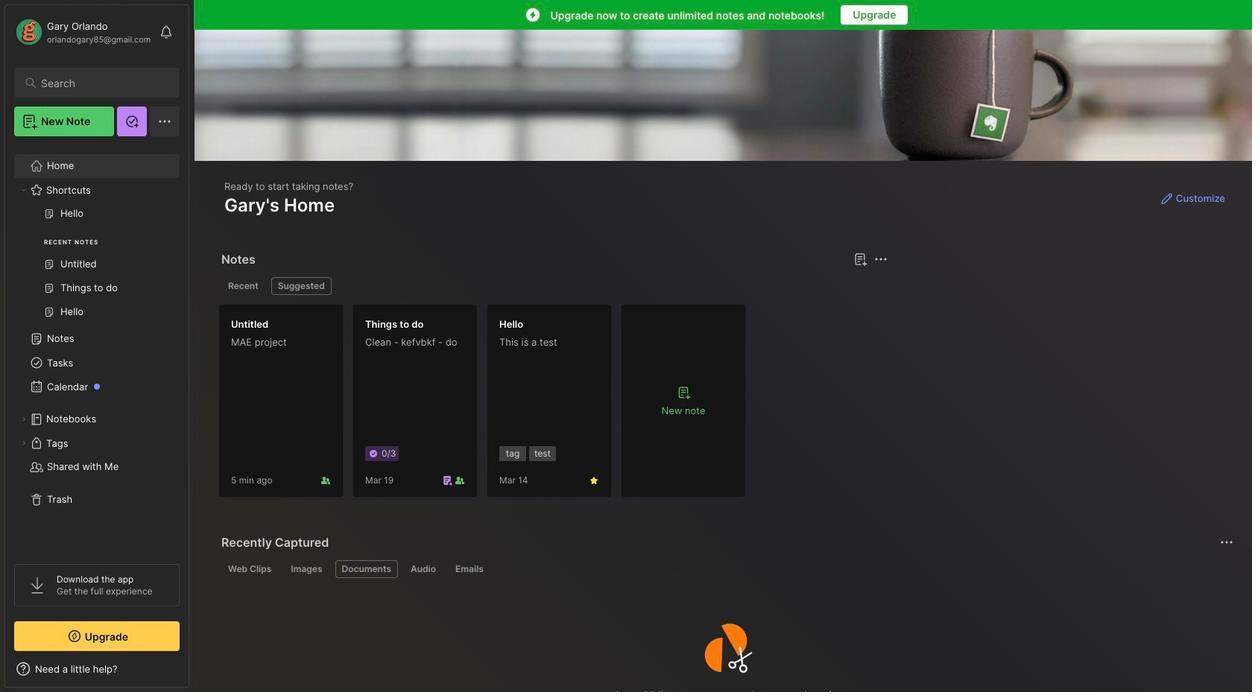 Task type: describe. For each thing, give the bounding box(es) containing it.
expand notebooks image
[[19, 415, 28, 424]]

WHAT'S NEW field
[[5, 658, 189, 682]]

2 tab list from the top
[[221, 561, 1232, 579]]



Task type: locate. For each thing, give the bounding box(es) containing it.
expand tags image
[[19, 439, 28, 448]]

tab list
[[221, 277, 886, 295], [221, 561, 1232, 579]]

group inside main "element"
[[14, 202, 179, 333]]

1 vertical spatial tab list
[[221, 561, 1232, 579]]

0 vertical spatial tab list
[[221, 277, 886, 295]]

Search text field
[[41, 76, 166, 90]]

Account field
[[14, 17, 151, 47]]

tab
[[221, 277, 265, 295], [271, 277, 332, 295], [221, 561, 278, 579], [284, 561, 329, 579], [335, 561, 398, 579], [404, 561, 443, 579], [449, 561, 490, 579]]

More actions field
[[1217, 532, 1238, 553]]

more actions image
[[1218, 534, 1236, 552]]

row group
[[218, 304, 755, 507]]

tree inside main "element"
[[5, 145, 189, 551]]

main element
[[0, 0, 194, 693]]

click to collapse image
[[188, 665, 199, 683]]

tree
[[5, 145, 189, 551]]

1 tab list from the top
[[221, 277, 886, 295]]

None search field
[[41, 74, 166, 92]]

group
[[14, 202, 179, 333]]

none search field inside main "element"
[[41, 74, 166, 92]]



Task type: vqa. For each thing, say whether or not it's contained in the screenshot.
Main element
yes



